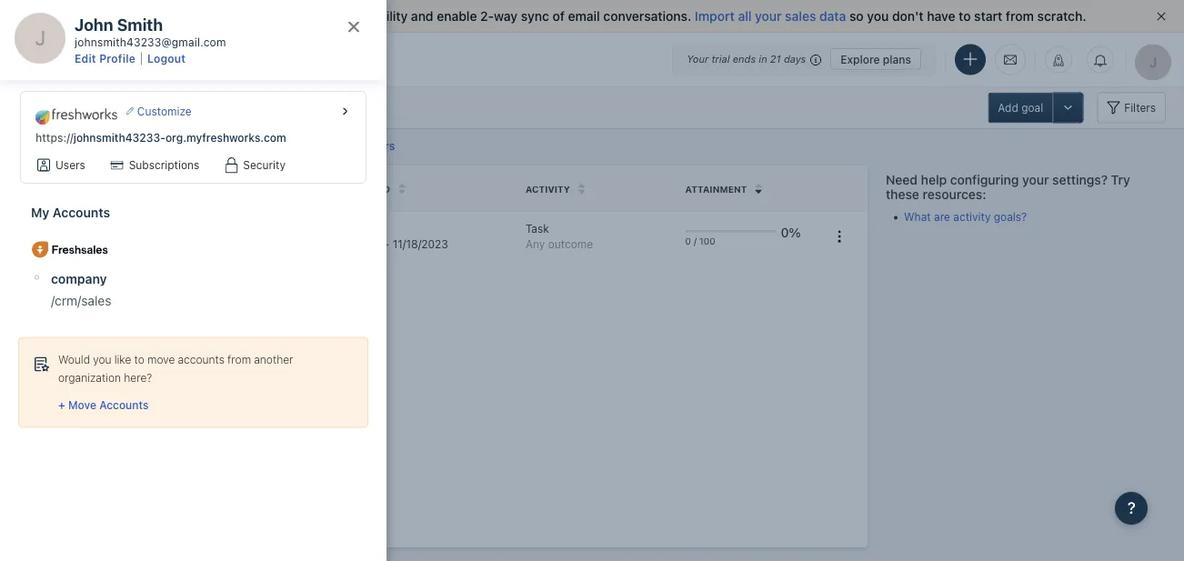 Task type: vqa. For each thing, say whether or not it's contained in the screenshot.
type,
yes



Task type: locate. For each thing, give the bounding box(es) containing it.
to left start
[[959, 9, 971, 24]]

freshworks logo image
[[35, 108, 117, 125]]

goals
[[141, 99, 173, 114]]

/crm/sales link
[[51, 293, 350, 308]]

your inside need help configuring your settings? try these resources: what are activity goals?
[[1023, 172, 1050, 187]]

user
[[133, 140, 157, 152]]

list containing users
[[25, 146, 362, 207]]

0 horizontal spatial users
[[56, 159, 85, 172]]

users down https://
[[56, 159, 85, 172]]

0 horizontal spatial from
[[228, 353, 251, 366]]

any
[[526, 238, 545, 251]]

0 horizontal spatial and
[[121, 184, 141, 195]]

/crm/sales
[[51, 293, 111, 308]]

of
[[553, 9, 565, 24], [158, 284, 168, 297]]

1 horizontal spatial -
[[385, 238, 390, 251]]

1 horizontal spatial you
[[867, 9, 889, 24]]

johnsmith43233-
[[73, 131, 166, 144]]

users inside list item
[[56, 159, 85, 172]]

0 vertical spatial showing
[[67, 140, 112, 152]]

import
[[695, 9, 735, 24]]

0 vertical spatial accounts
[[53, 205, 110, 220]]

showing up users link on the top of the page
[[67, 140, 112, 152]]

1 horizontal spatial 0
[[781, 225, 789, 240]]

explore plans
[[841, 53, 912, 66]]

type,
[[186, 140, 213, 152]]

task any outcome
[[526, 222, 593, 251]]

outcome
[[548, 238, 593, 251]]

0 horizontal spatial my
[[31, 205, 49, 220]]

0 horizontal spatial -
[[141, 284, 147, 297]]

goal inside button
[[1022, 101, 1044, 114]]

your left settings?
[[1023, 172, 1050, 187]]

periods
[[257, 140, 298, 152]]

0 horizontal spatial your
[[184, 9, 211, 24]]

1 vertical spatial and
[[300, 140, 320, 152]]

users up "my accounts"
[[86, 184, 118, 195]]

scratch.
[[1038, 9, 1087, 24]]

edit profile
[[75, 52, 136, 65]]

move
[[68, 399, 96, 412]]

0 vertical spatial my
[[119, 99, 137, 114]]

all right type,
[[216, 140, 228, 152]]

close image
[[1157, 12, 1166, 21]]

my down users list item
[[31, 205, 49, 220]]

0 right '100' on the top right of the page
[[781, 225, 789, 240]]

of up move
[[158, 284, 168, 297]]

are
[[934, 210, 951, 223]]

help
[[921, 172, 947, 187]]

1 horizontal spatial all
[[738, 9, 752, 24]]

2-
[[481, 9, 494, 24]]

explore
[[841, 53, 880, 66]]

0 vertical spatial from
[[1006, 9, 1035, 24]]

your
[[687, 53, 709, 65]]

2 vertical spatial and
[[121, 184, 141, 195]]

logout
[[147, 52, 186, 65]]

1 horizontal spatial to
[[264, 9, 276, 24]]

showing for showing 1 - 1 of 1
[[86, 284, 130, 297]]

from right start
[[1006, 9, 1035, 24]]

1 vertical spatial users
[[86, 184, 118, 195]]

-
[[385, 238, 390, 251], [141, 284, 147, 297]]

goal period
[[326, 184, 390, 195]]

all
[[738, 9, 752, 24], [216, 140, 228, 152]]

1
[[183, 99, 189, 114], [133, 284, 138, 297], [150, 284, 155, 297], [171, 284, 176, 297]]

you inside "would you like to move accounts from another organization here?"
[[93, 353, 111, 366]]

goal
[[1022, 101, 1044, 114], [160, 140, 183, 152], [231, 140, 254, 152]]

email
[[568, 9, 600, 24]]

my left goals
[[119, 99, 137, 114]]

you left like
[[93, 353, 111, 366]]

2 horizontal spatial goal
[[1022, 101, 1044, 114]]

and left 'teams'
[[121, 184, 141, 195]]

0 horizontal spatial goal
[[160, 140, 183, 152]]

11/12/2023
[[326, 238, 381, 251]]

0 %
[[781, 225, 801, 240]]

your left sales
[[755, 9, 782, 24]]

add
[[998, 101, 1019, 114]]

1 vertical spatial of
[[158, 284, 168, 297]]

2 horizontal spatial your
[[1023, 172, 1050, 187]]

showing
[[67, 140, 112, 152], [86, 284, 130, 297]]

would you like to move accounts from another organization here?
[[58, 353, 293, 384]]

to right like
[[134, 353, 145, 366]]

0 vertical spatial you
[[867, 9, 889, 24]]

subscriptions
[[129, 159, 200, 172]]

from left the another
[[228, 353, 251, 366]]

to for would you like to move accounts from another organization here?
[[134, 353, 145, 366]]

0 horizontal spatial you
[[93, 353, 111, 366]]

would
[[58, 353, 90, 366]]

1 vertical spatial showing
[[86, 284, 130, 297]]

1 horizontal spatial users
[[86, 184, 118, 195]]

1 horizontal spatial my
[[119, 99, 137, 114]]

0 vertical spatial users
[[56, 159, 85, 172]]

1 horizontal spatial and
[[300, 140, 320, 152]]

0 horizontal spatial 0
[[686, 236, 691, 246]]

task
[[526, 222, 549, 235]]

add goal button
[[988, 92, 1053, 123]]

you right so
[[867, 9, 889, 24]]

1 vertical spatial you
[[93, 353, 111, 366]]

mailbox
[[214, 9, 261, 24]]

user goal type, all goal periods and 4 more filters link
[[133, 140, 395, 152]]

activity
[[526, 184, 570, 195]]

of right sync at the top left of page
[[553, 9, 565, 24]]

accounts down users link on the top of the page
[[53, 205, 110, 220]]

connect your mailbox to improve deliverability and enable 2-way sync of email conversations. import all your sales data so you don't have to start from scratch.
[[130, 9, 1087, 24]]

and left 4
[[300, 140, 320, 152]]

list
[[25, 146, 362, 207]]

dialog containing john
[[0, 0, 387, 561]]

your left mailbox
[[184, 9, 211, 24]]

1 vertical spatial -
[[141, 284, 147, 297]]

from
[[1006, 9, 1035, 24], [228, 353, 251, 366]]

showing up like
[[86, 284, 130, 297]]

1 vertical spatial accounts
[[99, 399, 149, 412]]

to
[[264, 9, 276, 24], [959, 9, 971, 24], [134, 353, 145, 366]]

subscriptions link
[[129, 157, 200, 173]]

activity
[[954, 210, 991, 223]]

and left enable
[[411, 9, 434, 24]]

users list item
[[26, 154, 96, 177]]

goal up security list item
[[231, 140, 254, 152]]

0
[[781, 225, 789, 240], [686, 236, 691, 246]]

21
[[771, 53, 781, 65]]

another
[[254, 353, 293, 366]]

1 vertical spatial all
[[216, 140, 228, 152]]

1 vertical spatial my
[[31, 205, 49, 220]]

your trial ends in 21 days
[[687, 53, 806, 65]]

don't
[[893, 9, 924, 24]]

customize
[[137, 105, 192, 118]]

all right import
[[738, 9, 752, 24]]

my for my accounts
[[31, 205, 49, 220]]

- right company /crm/sales
[[141, 284, 147, 297]]

0 horizontal spatial to
[[134, 353, 145, 366]]

to right mailbox
[[264, 9, 276, 24]]

1 horizontal spatial of
[[553, 9, 565, 24]]

100
[[700, 236, 716, 246]]

0 vertical spatial and
[[411, 9, 434, 24]]

plans
[[883, 53, 912, 66]]

add goal
[[998, 101, 1044, 114]]

)
[[189, 99, 194, 114]]

1 vertical spatial from
[[228, 353, 251, 366]]

0 left /
[[686, 236, 691, 246]]

johnsmith43233@gmail.com
[[75, 36, 226, 49]]

smith
[[117, 15, 163, 34]]

0 horizontal spatial of
[[158, 284, 168, 297]]

connect
[[130, 9, 180, 24]]

accounts down here?
[[99, 399, 149, 412]]

+
[[58, 399, 65, 412]]

dialog
[[0, 0, 387, 561]]

goal right the add
[[1022, 101, 1044, 114]]

to inside "would you like to move accounts from another organization here?"
[[134, 353, 145, 366]]

goal up subscriptions
[[160, 140, 183, 152]]

filters
[[364, 140, 395, 152]]

start
[[975, 9, 1003, 24]]

customize link
[[126, 103, 192, 119]]

- right the 11/12/2023
[[385, 238, 390, 251]]



Task type: describe. For each thing, give the bounding box(es) containing it.
like
[[114, 353, 131, 366]]

filters button
[[1098, 92, 1166, 123]]

profile
[[99, 52, 136, 65]]

teams
[[144, 184, 177, 195]]

attainment
[[686, 184, 747, 195]]

explore plans link
[[831, 48, 922, 70]]

more
[[334, 140, 361, 152]]

edit
[[75, 52, 96, 65]]

sales
[[785, 9, 817, 24]]

logout link
[[142, 52, 191, 65]]

goals?
[[994, 210, 1028, 223]]

need help configuring your settings? try these resources: what are activity goals?
[[886, 172, 1131, 223]]

company
[[51, 271, 107, 286]]

https://
[[35, 131, 73, 144]]

security
[[243, 159, 286, 172]]

sync
[[521, 9, 549, 24]]

import all your sales data link
[[695, 9, 850, 24]]

users for users
[[56, 159, 85, 172]]

trial
[[712, 53, 730, 65]]

goal
[[326, 184, 352, 195]]

configuring
[[951, 172, 1019, 187]]

accounts
[[178, 353, 225, 366]]

email image
[[1005, 52, 1017, 67]]

deliverability
[[331, 9, 408, 24]]

company link
[[51, 271, 350, 286]]

in
[[759, 53, 768, 65]]

here?
[[124, 372, 152, 384]]

settings?
[[1053, 172, 1108, 187]]

company /crm/sales
[[51, 271, 111, 308]]

my goals ( 1 )
[[119, 99, 194, 114]]

security list item
[[214, 154, 297, 177]]

my for my goals ( 1 )
[[119, 99, 137, 114]]

to for connect your mailbox to improve deliverability and enable 2-way sync of email conversations. import all your sales data so you don't have to start from scratch.
[[264, 9, 276, 24]]

connect your mailbox link
[[130, 9, 264, 24]]

2 horizontal spatial and
[[411, 9, 434, 24]]

close button image
[[348, 21, 359, 32]]

%
[[789, 225, 801, 240]]

0 for 0 %
[[781, 225, 789, 240]]

from inside "would you like to move accounts from another organization here?"
[[228, 353, 251, 366]]

Search your CRM... text field
[[80, 44, 262, 75]]

conversations.
[[604, 9, 692, 24]]

what
[[904, 210, 931, 223]]

days
[[784, 53, 806, 65]]

/
[[694, 236, 697, 246]]

https:// johnsmith43233-org.myfreshworks.com
[[35, 131, 286, 144]]

0 vertical spatial -
[[385, 238, 390, 251]]

resources:
[[923, 186, 987, 201]]

0 vertical spatial all
[[738, 9, 752, 24]]

org.myfreshworks.com
[[165, 131, 286, 144]]

data
[[820, 9, 847, 24]]

0 vertical spatial of
[[553, 9, 565, 24]]

(
[[178, 99, 183, 114]]

subscriptions list item
[[100, 154, 210, 177]]

move
[[147, 353, 175, 366]]

enable
[[437, 9, 477, 24]]

1 horizontal spatial your
[[755, 9, 782, 24]]

users link
[[56, 157, 85, 173]]

filters
[[1125, 101, 1156, 114]]

for
[[115, 140, 130, 152]]

way
[[494, 9, 518, 24]]

0 for 0 / 100
[[686, 236, 691, 246]]

users for users and teams
[[86, 184, 118, 195]]

showing 1 - 1 of 1
[[86, 284, 176, 297]]

1 horizontal spatial from
[[1006, 9, 1035, 24]]

try
[[1112, 172, 1131, 187]]

0 / 100
[[686, 236, 716, 246]]

users and teams
[[86, 184, 177, 195]]

showing for user goal type, all goal periods and 4 more filters
[[67, 140, 395, 152]]

edit profile link
[[75, 52, 142, 65]]

0 horizontal spatial all
[[216, 140, 228, 152]]

so
[[850, 9, 864, 24]]

1 horizontal spatial goal
[[231, 140, 254, 152]]

4
[[323, 140, 331, 152]]

showing for showing for user goal type, all goal periods and 4 more filters
[[67, 140, 112, 152]]

john smith johnsmith43233@gmail.com
[[75, 15, 226, 49]]

improve
[[279, 9, 328, 24]]

period
[[355, 184, 390, 195]]

expand image
[[337, 108, 353, 115]]

2 horizontal spatial to
[[959, 9, 971, 24]]

ends
[[733, 53, 756, 65]]

john
[[75, 15, 113, 34]]

organization
[[58, 372, 121, 384]]

these
[[886, 186, 920, 201]]

+ move accounts
[[58, 399, 149, 412]]

11/12/2023 - 11/18/2023
[[326, 238, 448, 251]]

what are activity goals? link
[[904, 210, 1028, 223]]



